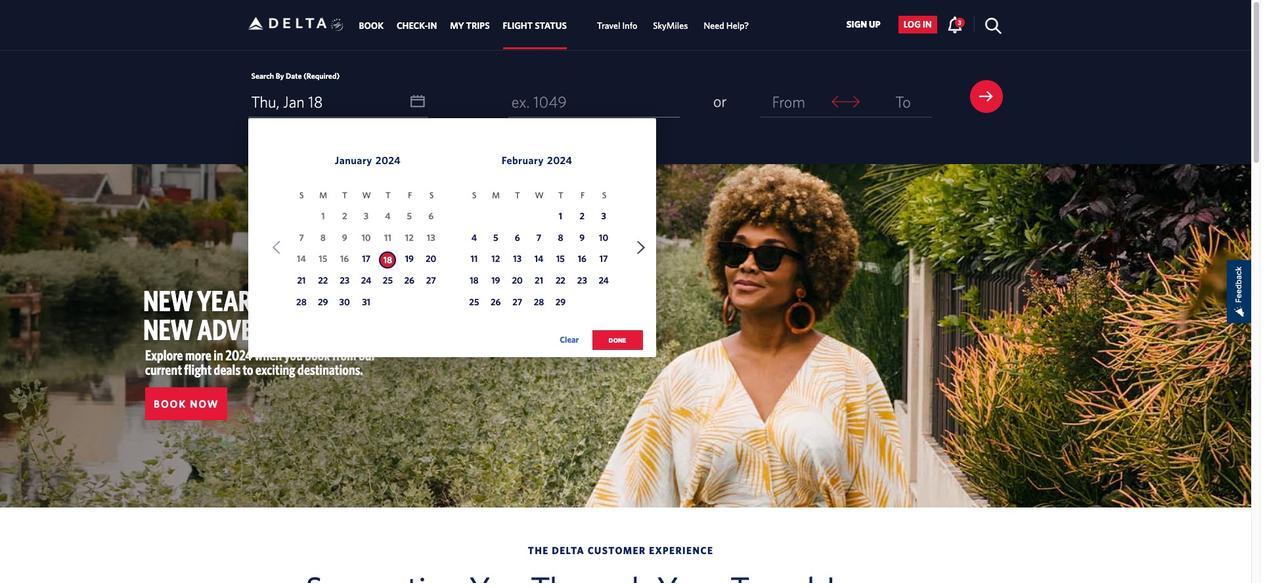 Task type: describe. For each thing, give the bounding box(es) containing it.
23 for 2nd 23 link from right
[[340, 275, 350, 286]]

flight
[[184, 361, 212, 378]]

0 horizontal spatial 13
[[427, 232, 435, 243]]

1 21 from the left
[[297, 275, 306, 286]]

to
[[896, 92, 911, 111]]

9 link
[[574, 230, 591, 247]]

2 22 from the left
[[556, 275, 566, 286]]

log in
[[904, 19, 932, 30]]

new year, new adventures
[[143, 284, 335, 346]]

now
[[190, 398, 219, 410]]

0 vertical spatial 18 link
[[379, 252, 396, 269]]

1 17 link from the left
[[358, 252, 375, 269]]

1 horizontal spatial 20 link
[[509, 273, 526, 291]]

1 horizontal spatial 18 link
[[466, 273, 483, 291]]

11 link
[[466, 252, 483, 269]]

3 s from the left
[[472, 191, 476, 200]]

skymiles link
[[653, 14, 688, 38]]

to link
[[875, 87, 932, 117]]

10 link
[[595, 230, 612, 247]]

done
[[609, 336, 626, 344]]

6 link
[[509, 230, 526, 247]]

our
[[359, 347, 376, 363]]

0 horizontal spatial 19
[[405, 254, 414, 264]]

skymiles
[[653, 21, 688, 31]]

my
[[450, 21, 464, 31]]

need
[[704, 21, 724, 31]]

deals
[[214, 361, 241, 378]]

29 for 1st "29" link from right
[[555, 297, 566, 308]]

2 vertical spatial 18
[[470, 275, 479, 286]]

7 link
[[530, 230, 548, 247]]

27 for the bottommost 27 link
[[513, 297, 522, 308]]

1 horizontal spatial 20
[[512, 275, 523, 286]]

1 horizontal spatial 11
[[471, 254, 478, 264]]

log in button
[[898, 16, 937, 33]]

1 horizontal spatial 19 link
[[487, 273, 504, 291]]

m for february
[[492, 191, 500, 200]]

from link
[[760, 87, 817, 117]]

0 horizontal spatial 3 link
[[595, 209, 612, 226]]

customer
[[588, 545, 646, 556]]

book now link
[[145, 388, 228, 420]]

search by date (required)
[[251, 71, 340, 80]]

date
[[286, 71, 302, 80]]

12 inside 'link'
[[492, 254, 500, 264]]

sign
[[846, 19, 867, 30]]

1 16 from the left
[[340, 254, 349, 264]]

1 vertical spatial 26 link
[[487, 295, 504, 312]]

my trips
[[450, 21, 490, 31]]

2 7 from the left
[[537, 232, 541, 243]]

18 inside dropdown button
[[308, 92, 323, 111]]

clear
[[560, 335, 579, 345]]

2 28 link from the left
[[530, 295, 548, 312]]

skyteam image
[[331, 4, 344, 45]]

1 24 link from the left
[[358, 273, 375, 291]]

year,
[[197, 284, 257, 317]]

2 9 from the left
[[580, 232, 585, 243]]

5 link
[[487, 230, 504, 247]]

info
[[622, 21, 637, 31]]

0 vertical spatial 26 link
[[401, 273, 418, 291]]

1 1 from the left
[[321, 211, 325, 221]]

up
[[869, 19, 881, 30]]

experience
[[649, 545, 714, 556]]

16 link
[[574, 252, 591, 269]]

2 24 from the left
[[599, 275, 609, 286]]

1 vertical spatial 25 link
[[466, 295, 483, 312]]

the
[[528, 545, 549, 556]]

1 14 from the left
[[297, 254, 306, 264]]

2 28 from the left
[[534, 297, 544, 308]]

february 2024
[[502, 154, 572, 166]]

travel
[[597, 21, 620, 31]]

my trips link
[[450, 14, 490, 38]]

12 link
[[487, 252, 504, 269]]

14 link
[[530, 252, 548, 269]]

(required)
[[304, 71, 340, 80]]

8 inside 8 link
[[558, 232, 563, 243]]

2 horizontal spatial 3
[[958, 18, 962, 26]]

trips
[[466, 21, 490, 31]]

0 vertical spatial 5
[[407, 211, 412, 221]]

clear button
[[560, 330, 579, 350]]

thu, jan 18
[[251, 92, 323, 111]]

2 22 link from the left
[[552, 273, 569, 291]]

2 2 from the left
[[580, 211, 585, 221]]

delta
[[552, 545, 585, 556]]

sign up
[[846, 19, 881, 30]]

2 15 from the left
[[556, 254, 565, 264]]

2 10 from the left
[[599, 232, 608, 243]]

need help?
[[704, 21, 749, 31]]

in
[[428, 21, 437, 31]]

0 vertical spatial 20 link
[[423, 252, 440, 269]]

explore
[[145, 347, 183, 363]]

flight status
[[503, 21, 567, 31]]

1 vertical spatial 27 link
[[509, 295, 526, 312]]

delta air lines image
[[248, 3, 327, 44]]

31
[[362, 297, 370, 308]]

1 horizontal spatial 3
[[601, 211, 606, 221]]

book for book
[[359, 21, 384, 31]]

thu,
[[251, 92, 280, 111]]

when
[[254, 347, 282, 363]]

1 22 link from the left
[[315, 273, 332, 291]]

destinations.
[[298, 361, 363, 378]]

jan
[[283, 92, 305, 111]]

flight
[[503, 21, 533, 31]]

1 10 from the left
[[362, 232, 371, 243]]

thu, jan 18 button
[[248, 87, 429, 117]]

0 horizontal spatial 12
[[405, 232, 414, 243]]

tab list containing book
[[352, 0, 757, 49]]

2 link
[[574, 209, 591, 226]]

0 vertical spatial 27 link
[[423, 273, 440, 291]]

3 t from the left
[[515, 191, 520, 200]]

current
[[145, 361, 182, 378]]

or
[[713, 92, 727, 110]]

1 horizontal spatial 19
[[491, 275, 500, 286]]

23 for 2nd 23 link from left
[[577, 275, 587, 286]]

from
[[772, 92, 805, 111]]

2024 inside explore more in 2024 when you book from our current flight deals to exciting destinations.
[[225, 347, 252, 363]]

0 horizontal spatial 11
[[384, 232, 391, 243]]

2 21 from the left
[[535, 275, 543, 286]]

january 2024
[[335, 154, 401, 166]]

1 horizontal spatial 6
[[515, 232, 520, 243]]

0 horizontal spatial 26
[[404, 275, 415, 286]]

help?
[[726, 21, 749, 31]]

1 t from the left
[[342, 191, 347, 200]]

1 29 link from the left
[[315, 295, 332, 312]]

0 horizontal spatial 3
[[364, 211, 369, 221]]



Task type: locate. For each thing, give the bounding box(es) containing it.
1 f from the left
[[408, 191, 412, 200]]

book right skyteam image
[[359, 21, 384, 31]]

2 horizontal spatial 18
[[470, 275, 479, 286]]

19 down 12 'link'
[[491, 275, 500, 286]]

1 9 from the left
[[342, 232, 347, 243]]

1 vertical spatial 20 link
[[509, 273, 526, 291]]

explore more in 2024 when you book from our current flight deals to exciting destinations. link
[[145, 347, 376, 378]]

0 horizontal spatial 26 link
[[401, 273, 418, 291]]

2 s from the left
[[429, 191, 434, 200]]

28 down 14 link
[[534, 297, 544, 308]]

1 vertical spatial 13
[[513, 254, 522, 264]]

1 horizontal spatial w
[[535, 191, 544, 200]]

tab list
[[352, 0, 757, 49]]

1 horizontal spatial 28
[[534, 297, 544, 308]]

1 s from the left
[[299, 191, 304, 200]]

4 s from the left
[[602, 191, 607, 200]]

20 down 13 link
[[512, 275, 523, 286]]

2 w from the left
[[535, 191, 544, 200]]

0 horizontal spatial 29
[[318, 297, 328, 308]]

2 17 from the left
[[600, 254, 608, 264]]

2 24 link from the left
[[595, 273, 612, 291]]

3 down "january 2024"
[[364, 211, 369, 221]]

2 14 from the left
[[535, 254, 544, 264]]

0 horizontal spatial f
[[408, 191, 412, 200]]

travel info
[[597, 21, 637, 31]]

0 horizontal spatial 4
[[385, 211, 391, 221]]

1 horizontal spatial 21 link
[[530, 273, 548, 291]]

1 horizontal spatial 2
[[580, 211, 585, 221]]

9 down '2' link
[[580, 232, 585, 243]]

27 link
[[423, 273, 440, 291], [509, 295, 526, 312]]

book
[[305, 347, 330, 363]]

t down "january"
[[342, 191, 347, 200]]

24 link up 31
[[358, 273, 375, 291]]

1 23 link from the left
[[336, 273, 353, 291]]

to
[[243, 361, 253, 378]]

book link
[[359, 14, 384, 38]]

8
[[320, 232, 326, 243], [558, 232, 563, 243]]

0 horizontal spatial 19 link
[[401, 252, 418, 269]]

t
[[342, 191, 347, 200], [386, 191, 391, 200], [515, 191, 520, 200], [558, 191, 564, 200]]

22
[[318, 275, 328, 286], [556, 275, 566, 286]]

0 horizontal spatial 15
[[319, 254, 327, 264]]

1 horizontal spatial 28 link
[[530, 295, 548, 312]]

1 vertical spatial 26
[[491, 297, 501, 308]]

0 horizontal spatial 23 link
[[336, 273, 353, 291]]

15 link
[[552, 252, 569, 269]]

29 link up clear at the left of page
[[552, 295, 569, 312]]

2 new from the top
[[143, 313, 193, 346]]

1 15 from the left
[[319, 254, 327, 264]]

1 m from the left
[[319, 191, 327, 200]]

0 horizontal spatial 8
[[320, 232, 326, 243]]

1 8 from the left
[[320, 232, 326, 243]]

9 up 30
[[342, 232, 347, 243]]

f for january 2024
[[408, 191, 412, 200]]

3 right "log in" button
[[958, 18, 962, 26]]

29 left 30
[[318, 297, 328, 308]]

0 horizontal spatial 2024
[[225, 347, 252, 363]]

26
[[404, 275, 415, 286], [491, 297, 501, 308]]

1 horizontal spatial 3 link
[[947, 16, 965, 33]]

28 left 30
[[296, 297, 307, 308]]

2024 right "january"
[[376, 154, 401, 166]]

1 horizontal spatial 9
[[580, 232, 585, 243]]

0 horizontal spatial 27 link
[[423, 273, 440, 291]]

log
[[904, 19, 921, 30]]

16 up 30
[[340, 254, 349, 264]]

0 horizontal spatial w
[[362, 191, 371, 200]]

21 link down 14 link
[[530, 273, 548, 291]]

s
[[299, 191, 304, 200], [429, 191, 434, 200], [472, 191, 476, 200], [602, 191, 607, 200]]

Search By Date (Required) text field
[[248, 87, 428, 117]]

13 down "6" link
[[513, 254, 522, 264]]

0 horizontal spatial 18 link
[[379, 252, 396, 269]]

2024 for january 2024
[[376, 154, 401, 166]]

19 left 11 link on the top of page
[[405, 254, 414, 264]]

0 horizontal spatial 24 link
[[358, 273, 375, 291]]

0 vertical spatial 25
[[383, 275, 393, 286]]

in inside button
[[923, 19, 932, 30]]

17 link up 31
[[358, 252, 375, 269]]

0 horizontal spatial 14
[[297, 254, 306, 264]]

book
[[359, 21, 384, 31], [154, 398, 187, 410]]

17 link down 10 link
[[595, 252, 612, 269]]

0 horizontal spatial 16
[[340, 254, 349, 264]]

t up 1 link
[[558, 191, 564, 200]]

new
[[143, 284, 193, 317], [143, 313, 193, 346]]

25 for the bottommost 25 'link'
[[469, 297, 479, 308]]

19 link down 12 'link'
[[487, 273, 504, 291]]

1 horizontal spatial 15
[[556, 254, 565, 264]]

check-in
[[397, 21, 437, 31]]

book left now
[[154, 398, 187, 410]]

24 up 31
[[361, 275, 371, 286]]

0 horizontal spatial book
[[154, 398, 187, 410]]

1 horizontal spatial 24
[[599, 275, 609, 286]]

0 horizontal spatial 25 link
[[379, 273, 396, 291]]

1 21 link from the left
[[293, 273, 310, 291]]

24
[[361, 275, 371, 286], [599, 275, 609, 286]]

16 down 9 link
[[578, 254, 587, 264]]

8 link
[[552, 230, 569, 247]]

1 vertical spatial 18
[[383, 255, 392, 266]]

m for january
[[319, 191, 327, 200]]

21 down 14 link
[[535, 275, 543, 286]]

2 f from the left
[[581, 191, 585, 200]]

30 link
[[336, 295, 353, 312]]

20 link left 11 link on the top of page
[[423, 252, 440, 269]]

t down february
[[515, 191, 520, 200]]

7
[[299, 232, 304, 243], [537, 232, 541, 243]]

0 vertical spatial 26
[[404, 275, 415, 286]]

calendar expanded, use arrow keys to select date application
[[248, 118, 656, 364]]

16
[[340, 254, 349, 264], [578, 254, 587, 264]]

30
[[339, 297, 350, 308]]

exciting
[[255, 361, 295, 378]]

1 vertical spatial book
[[154, 398, 187, 410]]

in right the more
[[214, 347, 223, 363]]

1 7 from the left
[[299, 232, 304, 243]]

2 17 link from the left
[[595, 252, 612, 269]]

24 down 10 link
[[599, 275, 609, 286]]

more
[[185, 347, 211, 363]]

19
[[405, 254, 414, 264], [491, 275, 500, 286]]

20
[[426, 254, 436, 264], [512, 275, 523, 286]]

23 up 30
[[340, 275, 350, 286]]

1 horizontal spatial 26 link
[[487, 295, 504, 312]]

1 link
[[552, 209, 569, 226]]

0 vertical spatial 18
[[308, 92, 323, 111]]

6
[[428, 211, 434, 221], [515, 232, 520, 243]]

1 horizontal spatial 21
[[535, 275, 543, 286]]

need help? link
[[704, 14, 749, 38]]

4 link
[[466, 230, 483, 247]]

1 28 from the left
[[296, 297, 307, 308]]

0 horizontal spatial 6
[[428, 211, 434, 221]]

17
[[362, 254, 370, 264], [600, 254, 608, 264]]

w down "january 2024"
[[362, 191, 371, 200]]

0 horizontal spatial 21
[[297, 275, 306, 286]]

9
[[342, 232, 347, 243], [580, 232, 585, 243]]

check-in link
[[397, 14, 437, 38]]

in right log
[[923, 19, 932, 30]]

2 29 link from the left
[[552, 295, 569, 312]]

2 1 from the left
[[559, 211, 562, 221]]

w
[[362, 191, 371, 200], [535, 191, 544, 200]]

1 vertical spatial 27
[[513, 297, 522, 308]]

4 t from the left
[[558, 191, 564, 200]]

0 horizontal spatial 22
[[318, 275, 328, 286]]

23 link up 30
[[336, 273, 353, 291]]

2
[[342, 211, 347, 221], [580, 211, 585, 221]]

24 link down 10 link
[[595, 273, 612, 291]]

0 horizontal spatial 29 link
[[315, 295, 332, 312]]

from
[[332, 347, 357, 363]]

1 28 link from the left
[[293, 295, 310, 312]]

12 down 5 link
[[492, 254, 500, 264]]

13 left "4" link
[[427, 232, 435, 243]]

22 link
[[315, 273, 332, 291], [552, 273, 569, 291]]

27 for the topmost 27 link
[[426, 275, 436, 286]]

the delta customer experience
[[528, 545, 714, 556]]

sign up link
[[841, 16, 886, 33]]

23 link down 16 link
[[574, 273, 591, 291]]

21 link
[[293, 273, 310, 291], [530, 273, 548, 291]]

0 vertical spatial 13
[[427, 232, 435, 243]]

0 vertical spatial book
[[359, 21, 384, 31]]

in
[[923, 19, 932, 30], [214, 347, 223, 363]]

23 down 16 link
[[577, 275, 587, 286]]

2 16 from the left
[[578, 254, 587, 264]]

29 up clear at the left of page
[[555, 297, 566, 308]]

book now
[[154, 398, 219, 410]]

1 new from the top
[[143, 284, 193, 317]]

12 left "4" link
[[405, 232, 414, 243]]

2 horizontal spatial 2024
[[547, 154, 572, 166]]

2 down "january"
[[342, 211, 347, 221]]

17 for 2nd 17 link from the right
[[362, 254, 370, 264]]

2024
[[376, 154, 401, 166], [547, 154, 572, 166], [225, 347, 252, 363]]

29 for 2nd "29" link from the right
[[318, 297, 328, 308]]

0 vertical spatial 12
[[405, 232, 414, 243]]

2 m from the left
[[492, 191, 500, 200]]

0 vertical spatial 25 link
[[379, 273, 396, 291]]

1 horizontal spatial 7
[[537, 232, 541, 243]]

20 left 11 link on the top of page
[[426, 254, 436, 264]]

1 horizontal spatial 1
[[559, 211, 562, 221]]

0 horizontal spatial m
[[319, 191, 327, 200]]

1 horizontal spatial 22
[[556, 275, 566, 286]]

1 23 from the left
[[340, 275, 350, 286]]

29 link left '30' link
[[315, 295, 332, 312]]

1 horizontal spatial 27
[[513, 297, 522, 308]]

1 horizontal spatial 18
[[383, 255, 392, 266]]

0 vertical spatial 11
[[384, 232, 391, 243]]

3 link right "log in" button
[[947, 16, 965, 33]]

0 vertical spatial 19
[[405, 254, 414, 264]]

21 up adventures
[[297, 275, 306, 286]]

1 horizontal spatial 24 link
[[595, 273, 612, 291]]

0 vertical spatial 3 link
[[947, 16, 965, 33]]

ex. 1049 number field
[[508, 87, 680, 117]]

2 right 1 link
[[580, 211, 585, 221]]

2 23 link from the left
[[574, 273, 591, 291]]

20 link
[[423, 252, 440, 269], [509, 273, 526, 291]]

29 link
[[315, 295, 332, 312], [552, 295, 569, 312]]

in inside explore more in 2024 when you book from our current flight deals to exciting destinations.
[[214, 347, 223, 363]]

2 29 from the left
[[555, 297, 566, 308]]

check-
[[397, 21, 428, 31]]

by
[[276, 71, 284, 80]]

w down february 2024 on the top left of the page
[[535, 191, 544, 200]]

1 horizontal spatial 26
[[491, 297, 501, 308]]

0 vertical spatial in
[[923, 19, 932, 30]]

1 horizontal spatial 2024
[[376, 154, 401, 166]]

0 vertical spatial 6
[[428, 211, 434, 221]]

f for february 2024
[[581, 191, 585, 200]]

w for january
[[362, 191, 371, 200]]

1 horizontal spatial 27 link
[[509, 295, 526, 312]]

3 right '2' link
[[601, 211, 606, 221]]

1 vertical spatial 20
[[512, 275, 523, 286]]

1 w from the left
[[362, 191, 371, 200]]

1 2 from the left
[[342, 211, 347, 221]]

book for book now
[[154, 398, 187, 410]]

1 29 from the left
[[318, 297, 328, 308]]

28 link left '30' link
[[293, 295, 310, 312]]

1 horizontal spatial 16
[[578, 254, 587, 264]]

31 link
[[358, 295, 375, 312]]

status
[[535, 21, 567, 31]]

21 link up adventures
[[293, 273, 310, 291]]

15
[[319, 254, 327, 264], [556, 254, 565, 264]]

1 horizontal spatial 22 link
[[552, 273, 569, 291]]

0 vertical spatial 4
[[385, 211, 391, 221]]

23 link
[[336, 273, 353, 291], [574, 273, 591, 291]]

13 inside 13 link
[[513, 254, 522, 264]]

11
[[384, 232, 391, 243], [471, 254, 478, 264]]

2 21 link from the left
[[530, 273, 548, 291]]

travel info link
[[597, 14, 637, 38]]

2 t from the left
[[386, 191, 391, 200]]

2 23 from the left
[[577, 275, 587, 286]]

w for february
[[535, 191, 544, 200]]

0 vertical spatial 19 link
[[401, 252, 418, 269]]

m
[[319, 191, 327, 200], [492, 191, 500, 200]]

10 right 9 link
[[599, 232, 608, 243]]

0 vertical spatial 27
[[426, 275, 436, 286]]

t down "january 2024"
[[386, 191, 391, 200]]

17 link
[[358, 252, 375, 269], [595, 252, 612, 269]]

january
[[335, 154, 372, 166]]

4 left 5 link
[[471, 232, 477, 243]]

2024 left the when
[[225, 347, 252, 363]]

1 24 from the left
[[361, 275, 371, 286]]

1 horizontal spatial 4
[[471, 232, 477, 243]]

19 link left 11 link on the top of page
[[401, 252, 418, 269]]

1 horizontal spatial f
[[581, 191, 585, 200]]

1 horizontal spatial 17
[[600, 254, 608, 264]]

explore more in 2024 when you book from our current flight deals to exciting destinations.
[[145, 347, 376, 378]]

0 horizontal spatial 22 link
[[315, 273, 332, 291]]

17 up 31
[[362, 254, 370, 264]]

1 17 from the left
[[362, 254, 370, 264]]

1 horizontal spatial 14
[[535, 254, 544, 264]]

february
[[502, 154, 544, 166]]

1 horizontal spatial 29 link
[[552, 295, 569, 312]]

0 vertical spatial 20
[[426, 254, 436, 264]]

13 link
[[509, 252, 526, 269]]

2024 for february 2024
[[547, 154, 572, 166]]

4 down "january 2024"
[[385, 211, 391, 221]]

2 8 from the left
[[558, 232, 563, 243]]

flight status link
[[503, 14, 567, 38]]

0 horizontal spatial 28 link
[[293, 295, 310, 312]]

5 inside 5 link
[[493, 232, 498, 243]]

1 horizontal spatial m
[[492, 191, 500, 200]]

1 horizontal spatial 23 link
[[574, 273, 591, 291]]

10 up 31
[[362, 232, 371, 243]]

1 vertical spatial 19 link
[[487, 273, 504, 291]]

2024 right february
[[547, 154, 572, 166]]

adventures
[[197, 313, 335, 346]]

0 horizontal spatial 27
[[426, 275, 436, 286]]

1 vertical spatial 12
[[492, 254, 500, 264]]

1 vertical spatial 25
[[469, 297, 479, 308]]

you
[[284, 347, 303, 363]]

17 for 2nd 17 link from the left
[[600, 254, 608, 264]]

0 horizontal spatial 2
[[342, 211, 347, 221]]

28 link down 14 link
[[530, 295, 548, 312]]

0 horizontal spatial 25
[[383, 275, 393, 286]]

28 link
[[293, 295, 310, 312], [530, 295, 548, 312]]

21
[[297, 275, 306, 286], [535, 275, 543, 286]]

search
[[251, 71, 274, 80]]

14
[[297, 254, 306, 264], [535, 254, 544, 264]]

1
[[321, 211, 325, 221], [559, 211, 562, 221]]

0 horizontal spatial 28
[[296, 297, 307, 308]]

23
[[340, 275, 350, 286], [577, 275, 587, 286]]

1 22 from the left
[[318, 275, 328, 286]]

25 for 25 'link' to the top
[[383, 275, 393, 286]]

17 down 10 link
[[600, 254, 608, 264]]

done button
[[592, 330, 643, 350]]

3 link right '2' link
[[595, 209, 612, 226]]

20 link down 13 link
[[509, 273, 526, 291]]

0 horizontal spatial 21 link
[[293, 273, 310, 291]]



Task type: vqa. For each thing, say whether or not it's contained in the screenshot.
Search By Date (Required) text box
yes



